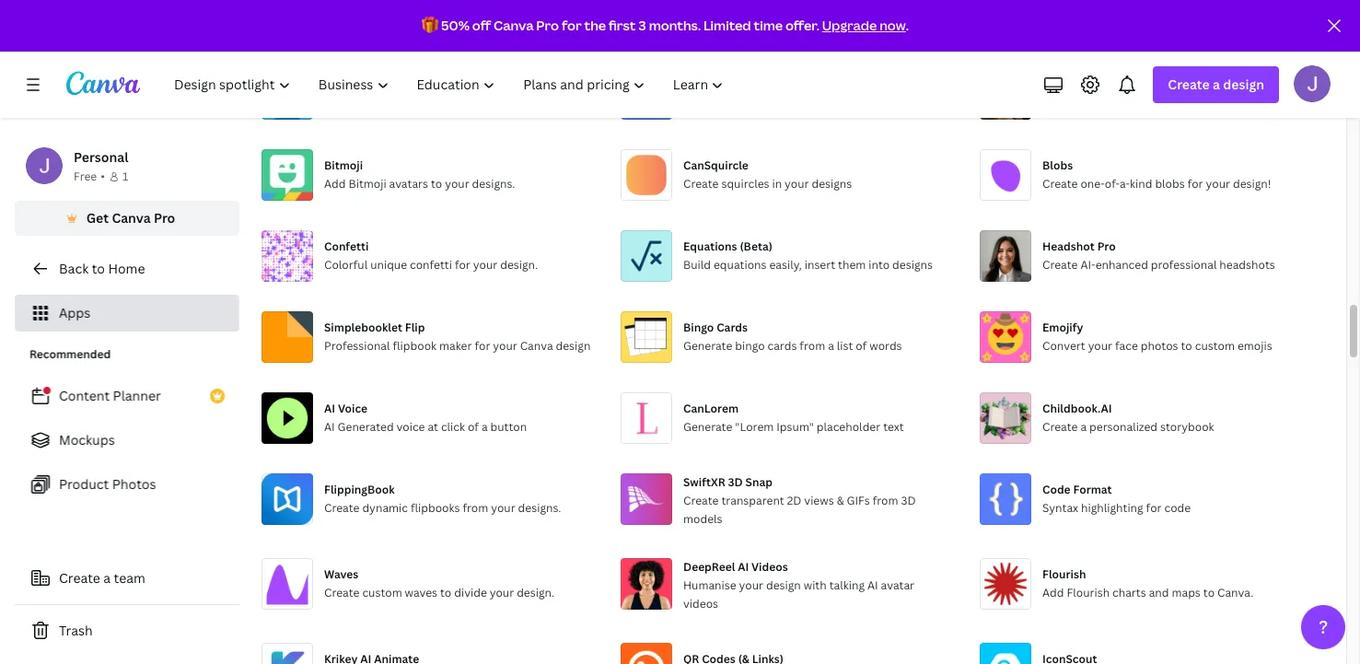 Task type: locate. For each thing, give the bounding box(es) containing it.
your right confetti
[[473, 257, 498, 273]]

1 vertical spatial designs
[[893, 257, 933, 273]]

your inside simplebooklet flip professional flipbook maker for your canva design
[[493, 338, 518, 354]]

design.
[[500, 257, 538, 273], [517, 585, 555, 601]]

1 horizontal spatial custom
[[1196, 338, 1236, 354]]

design. right confetti
[[500, 257, 538, 273]]

bitmoji left avatars
[[349, 176, 387, 192]]

add for add flourish charts and maps to canva.
[[1043, 585, 1065, 601]]

canva right maker
[[520, 338, 553, 354]]

confetti
[[410, 257, 452, 273]]

1 vertical spatial designs.
[[518, 500, 562, 516]]

0 vertical spatial designs.
[[472, 176, 515, 192]]

1 vertical spatial design
[[556, 338, 591, 354]]

to inside waves create custom waves to divide your design.
[[440, 585, 452, 601]]

design. inside waves create custom waves to divide your design.
[[517, 585, 555, 601]]

off
[[472, 17, 491, 34]]

for right maker
[[475, 338, 491, 354]]

2 vertical spatial design
[[767, 578, 801, 593]]

to right avatars
[[431, 176, 443, 192]]

create a design
[[1169, 76, 1265, 93]]

to right the photos
[[1182, 338, 1193, 354]]

your right 'divide'
[[490, 585, 514, 601]]

convert
[[1043, 338, 1086, 354]]

childbook.ai
[[1043, 401, 1113, 416]]

design
[[1224, 76, 1265, 93], [556, 338, 591, 354], [767, 578, 801, 593]]

get canva pro
[[86, 209, 175, 227]]

to right maps
[[1204, 585, 1215, 601]]

1 horizontal spatial pro
[[537, 17, 559, 34]]

0 horizontal spatial designs.
[[472, 176, 515, 192]]

from right cards in the bottom right of the page
[[800, 338, 826, 354]]

for right 'blobs'
[[1188, 176, 1204, 192]]

1 vertical spatial pro
[[154, 209, 175, 227]]

design inside the deepreel ai videos humanise your design with talking ai avatar videos
[[767, 578, 801, 593]]

upgrade now button
[[823, 17, 906, 34]]

of
[[856, 338, 867, 354], [468, 419, 479, 435]]

personalized
[[1090, 419, 1158, 435]]

your inside confetti colorful unique confetti for your design.
[[473, 257, 498, 273]]

your inside waves create custom waves to divide your design.
[[490, 585, 514, 601]]

1 horizontal spatial designs
[[893, 257, 933, 273]]

designs.
[[472, 176, 515, 192], [518, 500, 562, 516]]

of right click
[[468, 419, 479, 435]]

bitmoji up confetti
[[324, 158, 363, 173]]

a
[[1214, 76, 1221, 93], [828, 338, 835, 354], [482, 419, 488, 435], [1081, 419, 1087, 435], [103, 569, 111, 587]]

generate down the bingo
[[684, 338, 733, 354]]

create inside dropdown button
[[1169, 76, 1211, 93]]

2 horizontal spatial pro
[[1098, 239, 1117, 254]]

1 vertical spatial canva
[[112, 209, 151, 227]]

designs. inside bitmoji add bitmoji avatars to your designs.
[[472, 176, 515, 192]]

0 horizontal spatial 3d
[[728, 475, 743, 490]]

1 vertical spatial design.
[[517, 585, 555, 601]]

emojis
[[1238, 338, 1273, 354]]

🎁
[[422, 17, 439, 34]]

get canva pro button
[[15, 201, 240, 236]]

create a design button
[[1154, 66, 1280, 103]]

0 horizontal spatial design
[[556, 338, 591, 354]]

cards
[[768, 338, 797, 354]]

pro up enhanced on the top right of page
[[1098, 239, 1117, 254]]

your inside the "flippingbook create dynamic flipbooks from your designs."
[[491, 500, 516, 516]]

0 vertical spatial pro
[[537, 17, 559, 34]]

generate down the canlorem
[[684, 419, 733, 435]]

2 vertical spatial pro
[[1098, 239, 1117, 254]]

2 horizontal spatial design
[[1224, 76, 1265, 93]]

designs inside equations (beta) build equations easily, insert them into designs
[[893, 257, 933, 273]]

for
[[562, 17, 582, 34], [1188, 176, 1204, 192], [455, 257, 471, 273], [475, 338, 491, 354], [1147, 500, 1162, 516]]

canlorem generate "lorem ipsum" placeholder text
[[684, 401, 905, 435]]

talking
[[830, 578, 865, 593]]

design. inside confetti colorful unique confetti for your design.
[[500, 257, 538, 273]]

flippingbook create dynamic flipbooks from your designs.
[[324, 482, 562, 516]]

for inside confetti colorful unique confetti for your design.
[[455, 257, 471, 273]]

0 vertical spatial designs
[[812, 176, 853, 192]]

designs. inside the "flippingbook create dynamic flipbooks from your designs."
[[518, 500, 562, 516]]

to inside flourish add flourish charts and maps to canva.
[[1204, 585, 1215, 601]]

headshot
[[1043, 239, 1095, 254]]

0 horizontal spatial from
[[463, 500, 489, 516]]

canlorem
[[684, 401, 739, 416]]

pro left the
[[537, 17, 559, 34]]

your right in on the right top
[[785, 176, 809, 192]]

designs inside cansquircle create squircles in your designs
[[812, 176, 853, 192]]

1 vertical spatial bitmoji
[[349, 176, 387, 192]]

ai left voice
[[324, 401, 336, 416]]

3d left 'snap'
[[728, 475, 743, 490]]

your left face
[[1089, 338, 1113, 354]]

"lorem
[[736, 419, 774, 435]]

button
[[491, 419, 527, 435]]

1 horizontal spatial 3d
[[902, 493, 916, 509]]

1 horizontal spatial add
[[1043, 585, 1065, 601]]

1 vertical spatial flourish
[[1067, 585, 1110, 601]]

design!
[[1234, 176, 1272, 192]]

1 vertical spatial generate
[[684, 419, 733, 435]]

from right gifs on the bottom of page
[[873, 493, 899, 509]]

0 vertical spatial custom
[[1196, 338, 1236, 354]]

1 generate from the top
[[684, 338, 733, 354]]

pro up back to home link
[[154, 209, 175, 227]]

cansquircle
[[684, 158, 749, 173]]

pro inside headshot pro create ai-enhanced professional headshots
[[1098, 239, 1117, 254]]

add for add bitmoji avatars to your designs.
[[324, 176, 346, 192]]

generate inside bingo cards generate bingo cards from a list of words
[[684, 338, 733, 354]]

from right flipbooks
[[463, 500, 489, 516]]

time
[[754, 17, 783, 34]]

for right confetti
[[455, 257, 471, 273]]

simplebooklet flip professional flipbook maker for your canva design
[[324, 320, 591, 354]]

1 horizontal spatial designs.
[[518, 500, 562, 516]]

emojify convert your face photos to custom emojis
[[1043, 320, 1273, 354]]

0 horizontal spatial add
[[324, 176, 346, 192]]

list
[[15, 378, 240, 503]]

waves
[[324, 567, 359, 582]]

0 horizontal spatial designs
[[812, 176, 853, 192]]

0 vertical spatial design.
[[500, 257, 538, 273]]

0 vertical spatial design
[[1224, 76, 1265, 93]]

enhanced
[[1096, 257, 1149, 273]]

designs right in on the right top
[[812, 176, 853, 192]]

0 vertical spatial bitmoji
[[324, 158, 363, 173]]

designs. right avatars
[[472, 176, 515, 192]]

add inside flourish add flourish charts and maps to canva.
[[1043, 585, 1065, 601]]

free
[[74, 169, 97, 184]]

canva right off
[[494, 17, 534, 34]]

1 vertical spatial custom
[[362, 585, 402, 601]]

maps
[[1172, 585, 1201, 601]]

0 horizontal spatial custom
[[362, 585, 402, 601]]

your inside the deepreel ai videos humanise your design with talking ai avatar videos
[[739, 578, 764, 593]]

3
[[639, 17, 647, 34]]

personal
[[74, 148, 128, 166]]

create inside childbook.ai create a personalized storybook
[[1043, 419, 1079, 435]]

flourish down syntax
[[1043, 567, 1087, 582]]

models
[[684, 511, 723, 527]]

syntax
[[1043, 500, 1079, 516]]

custom left emojis
[[1196, 338, 1236, 354]]

ai left videos
[[738, 559, 749, 575]]

your right maker
[[493, 338, 518, 354]]

create a team button
[[15, 560, 240, 597]]

now
[[880, 17, 906, 34]]

0 vertical spatial add
[[324, 176, 346, 192]]

blobs
[[1156, 176, 1186, 192]]

designs. down button
[[518, 500, 562, 516]]

photos
[[1141, 338, 1179, 354]]

1 vertical spatial 3d
[[902, 493, 916, 509]]

1 vertical spatial of
[[468, 419, 479, 435]]

months.
[[649, 17, 701, 34]]

create inside the "flippingbook create dynamic flipbooks from your designs."
[[324, 500, 360, 516]]

in
[[773, 176, 782, 192]]

1 horizontal spatial of
[[856, 338, 867, 354]]

🎁 50% off canva pro for the first 3 months. limited time offer. upgrade now .
[[422, 17, 909, 34]]

a inside dropdown button
[[1214, 76, 1221, 93]]

0 horizontal spatial of
[[468, 419, 479, 435]]

.
[[906, 17, 909, 34]]

design inside simplebooklet flip professional flipbook maker for your canva design
[[556, 338, 591, 354]]

0 vertical spatial generate
[[684, 338, 733, 354]]

mockups link
[[15, 422, 240, 459]]

swiftxr
[[684, 475, 726, 490]]

blobs create one-of-a-kind blobs for your design!
[[1043, 158, 1272, 192]]

get
[[86, 209, 109, 227]]

designs
[[812, 176, 853, 192], [893, 257, 933, 273]]

1 horizontal spatial from
[[800, 338, 826, 354]]

your right avatars
[[445, 176, 470, 192]]

from inside bingo cards generate bingo cards from a list of words
[[800, 338, 826, 354]]

emojify
[[1043, 320, 1084, 335]]

flourish left charts
[[1067, 585, 1110, 601]]

2 vertical spatial canva
[[520, 338, 553, 354]]

headshots
[[1220, 257, 1276, 273]]

transparent
[[722, 493, 785, 509]]

custom left the waves
[[362, 585, 402, 601]]

deepreel
[[684, 559, 736, 575]]

blobs
[[1043, 158, 1074, 173]]

confetti
[[324, 239, 369, 254]]

1
[[122, 169, 128, 184]]

your left design!
[[1207, 176, 1231, 192]]

bingo
[[736, 338, 765, 354]]

canva right get
[[112, 209, 151, 227]]

to right the waves
[[440, 585, 452, 601]]

offer.
[[786, 17, 820, 34]]

a inside button
[[103, 569, 111, 587]]

0 vertical spatial of
[[856, 338, 867, 354]]

design. right 'divide'
[[517, 585, 555, 601]]

add left charts
[[1043, 585, 1065, 601]]

of right list
[[856, 338, 867, 354]]

a inside ai voice ai generated voice at click of a button
[[482, 419, 488, 435]]

2 generate from the top
[[684, 419, 733, 435]]

flippingbook
[[324, 482, 395, 498]]

kind
[[1131, 176, 1153, 192]]

&
[[837, 493, 845, 509]]

3d right gifs on the bottom of page
[[902, 493, 916, 509]]

pro
[[537, 17, 559, 34], [154, 209, 175, 227], [1098, 239, 1117, 254]]

highlighting
[[1082, 500, 1144, 516]]

first
[[609, 17, 636, 34]]

add inside bitmoji add bitmoji avatars to your designs.
[[324, 176, 346, 192]]

1 horizontal spatial design
[[767, 578, 801, 593]]

1 vertical spatial add
[[1043, 585, 1065, 601]]

for inside simplebooklet flip professional flipbook maker for your canva design
[[475, 338, 491, 354]]

your down videos
[[739, 578, 764, 593]]

add up confetti
[[324, 176, 346, 192]]

pro inside button
[[154, 209, 175, 227]]

your right flipbooks
[[491, 500, 516, 516]]

for left code
[[1147, 500, 1162, 516]]

0 horizontal spatial pro
[[154, 209, 175, 227]]

0 vertical spatial flourish
[[1043, 567, 1087, 582]]

designs right into
[[893, 257, 933, 273]]

cards
[[717, 320, 748, 335]]

views
[[805, 493, 835, 509]]

for inside blobs create one-of-a-kind blobs for your design!
[[1188, 176, 1204, 192]]

2 horizontal spatial from
[[873, 493, 899, 509]]



Task type: describe. For each thing, give the bounding box(es) containing it.
your inside cansquircle create squircles in your designs
[[785, 176, 809, 192]]

for left the
[[562, 17, 582, 34]]

and
[[1150, 585, 1170, 601]]

them
[[839, 257, 866, 273]]

0 vertical spatial 3d
[[728, 475, 743, 490]]

to inside emojify convert your face photos to custom emojis
[[1182, 338, 1193, 354]]

videos
[[684, 596, 719, 612]]

create inside waves create custom waves to divide your design.
[[324, 585, 360, 601]]

colorful
[[324, 257, 368, 273]]

to right back
[[92, 260, 105, 277]]

trash
[[59, 622, 93, 639]]

with
[[804, 578, 827, 593]]

0 vertical spatial canva
[[494, 17, 534, 34]]

create inside headshot pro create ai-enhanced professional headshots
[[1043, 257, 1079, 273]]

headshot pro create ai-enhanced professional headshots
[[1043, 239, 1276, 273]]

free •
[[74, 169, 105, 184]]

canva inside button
[[112, 209, 151, 227]]

back to home
[[59, 260, 145, 277]]

format
[[1074, 482, 1113, 498]]

for inside code format syntax highlighting for code
[[1147, 500, 1162, 516]]

generate inside canlorem generate "lorem ipsum" placeholder text
[[684, 419, 733, 435]]

easily,
[[770, 257, 802, 273]]

photos
[[112, 475, 156, 493]]

recommended
[[29, 346, 111, 362]]

designs. for add bitmoji avatars to your designs.
[[472, 176, 515, 192]]

avatars
[[389, 176, 429, 192]]

ai left "generated"
[[324, 419, 335, 435]]

charts
[[1113, 585, 1147, 601]]

custom inside emojify convert your face photos to custom emojis
[[1196, 338, 1236, 354]]

create inside cansquircle create squircles in your designs
[[684, 176, 719, 192]]

•
[[101, 169, 105, 184]]

create inside swiftxr 3d snap create transparent 2d views & gifs from 3d models
[[684, 493, 719, 509]]

ai left avatar
[[868, 578, 879, 593]]

ipsum"
[[777, 419, 814, 435]]

a inside bingo cards generate bingo cards from a list of words
[[828, 338, 835, 354]]

storybook
[[1161, 419, 1215, 435]]

code
[[1043, 482, 1071, 498]]

squircles
[[722, 176, 770, 192]]

product photos
[[59, 475, 156, 493]]

of inside bingo cards generate bingo cards from a list of words
[[856, 338, 867, 354]]

flipbooks
[[411, 500, 460, 516]]

content planner link
[[15, 378, 240, 415]]

at
[[428, 419, 439, 435]]

a inside childbook.ai create a personalized storybook
[[1081, 419, 1087, 435]]

product
[[59, 475, 109, 493]]

your inside emojify convert your face photos to custom emojis
[[1089, 338, 1113, 354]]

custom inside waves create custom waves to divide your design.
[[362, 585, 402, 601]]

2d
[[788, 493, 802, 509]]

waves create custom waves to divide your design.
[[324, 567, 555, 601]]

voice
[[397, 419, 425, 435]]

to inside bitmoji add bitmoji avatars to your designs.
[[431, 176, 443, 192]]

flip
[[405, 320, 425, 335]]

equations
[[714, 257, 767, 273]]

list
[[837, 338, 854, 354]]

content
[[59, 387, 110, 405]]

videos
[[752, 559, 788, 575]]

click
[[441, 419, 465, 435]]

designs. for create dynamic flipbooks from your designs.
[[518, 500, 562, 516]]

one-
[[1081, 176, 1106, 192]]

generated
[[338, 419, 394, 435]]

professional
[[324, 338, 390, 354]]

home
[[108, 260, 145, 277]]

into
[[869, 257, 890, 273]]

cansquircle create squircles in your designs
[[684, 158, 853, 192]]

apps
[[59, 304, 91, 322]]

childbook.ai create a personalized storybook
[[1043, 401, 1215, 435]]

list containing content planner
[[15, 378, 240, 503]]

from inside swiftxr 3d snap create transparent 2d views & gifs from 3d models
[[873, 493, 899, 509]]

of-
[[1106, 176, 1120, 192]]

from inside the "flippingbook create dynamic flipbooks from your designs."
[[463, 500, 489, 516]]

a-
[[1120, 176, 1131, 192]]

ai voice ai generated voice at click of a button
[[324, 401, 527, 435]]

unique
[[371, 257, 407, 273]]

equations
[[684, 239, 738, 254]]

avatar
[[881, 578, 915, 593]]

build
[[684, 257, 711, 273]]

your inside bitmoji add bitmoji avatars to your designs.
[[445, 176, 470, 192]]

design inside dropdown button
[[1224, 76, 1265, 93]]

mockups
[[59, 431, 115, 449]]

humanise
[[684, 578, 737, 593]]

top level navigation element
[[162, 66, 740, 103]]

canva inside simplebooklet flip professional flipbook maker for your canva design
[[520, 338, 553, 354]]

confetti colorful unique confetti for your design.
[[324, 239, 538, 273]]

content planner
[[59, 387, 161, 405]]

code
[[1165, 500, 1192, 516]]

create inside button
[[59, 569, 100, 587]]

voice
[[338, 401, 368, 416]]

create inside blobs create one-of-a-kind blobs for your design!
[[1043, 176, 1079, 192]]

your inside blobs create one-of-a-kind blobs for your design!
[[1207, 176, 1231, 192]]

equations (beta) build equations easily, insert them into designs
[[684, 239, 933, 273]]

limited
[[704, 17, 752, 34]]

text
[[884, 419, 905, 435]]

trash link
[[15, 613, 240, 650]]

of inside ai voice ai generated voice at click of a button
[[468, 419, 479, 435]]

the
[[585, 17, 606, 34]]

maker
[[440, 338, 472, 354]]

canva.
[[1218, 585, 1254, 601]]

gifs
[[847, 493, 871, 509]]

code format syntax highlighting for code
[[1043, 482, 1192, 516]]

jacob simon image
[[1295, 65, 1331, 102]]

50%
[[441, 17, 470, 34]]

bingo
[[684, 320, 714, 335]]



Task type: vqa. For each thing, say whether or not it's contained in the screenshot.
OF
yes



